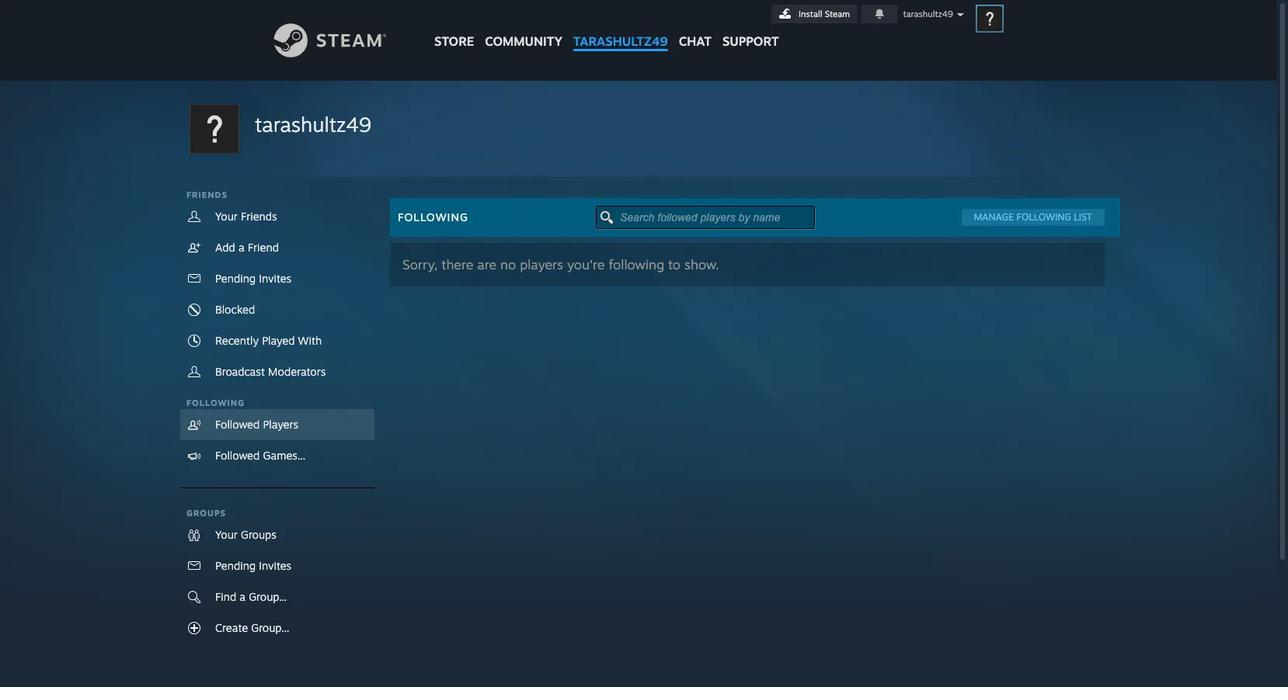 Task type: locate. For each thing, give the bounding box(es) containing it.
following
[[1017, 211, 1072, 223], [609, 257, 665, 273]]

your friends link
[[180, 201, 375, 232]]

0 horizontal spatial groups
[[187, 508, 226, 519]]

followed
[[215, 418, 260, 431], [215, 449, 260, 463]]

1 horizontal spatial following
[[1017, 211, 1072, 223]]

2 invites from the top
[[259, 560, 292, 573]]

recently
[[215, 334, 259, 347]]

0 horizontal spatial following
[[609, 257, 665, 273]]

broadcast moderators link
[[180, 357, 375, 388]]

group...
[[249, 591, 287, 604], [251, 622, 290, 635]]

followed up the followed games... at the left bottom of page
[[215, 418, 260, 431]]

your groups
[[215, 529, 277, 542]]

install
[[799, 9, 823, 19]]

groups
[[187, 508, 226, 519], [241, 529, 277, 542]]

1 vertical spatial friends
[[241, 210, 277, 223]]

players
[[263, 418, 299, 431]]

pending invites up find a group... at the left
[[215, 560, 292, 573]]

0 vertical spatial followed
[[215, 418, 260, 431]]

community link
[[480, 0, 568, 56]]

1 horizontal spatial tarashultz49 link
[[568, 0, 674, 56]]

your
[[215, 210, 238, 223], [215, 529, 238, 542]]

2 vertical spatial tarashultz49
[[255, 112, 372, 137]]

group... down the find a group... link
[[251, 622, 290, 635]]

1 your from the top
[[215, 210, 238, 223]]

0 horizontal spatial tarashultz49 link
[[255, 110, 372, 139]]

games...
[[263, 449, 306, 463]]

a
[[239, 241, 245, 254], [240, 591, 246, 604]]

manage
[[975, 211, 1015, 223]]

tarashultz49 for the bottom tarashultz49 link
[[255, 112, 372, 137]]

pending up find
[[215, 560, 256, 573]]

1 vertical spatial tarashultz49
[[574, 33, 668, 49]]

a inside the find a group... link
[[240, 591, 246, 604]]

2 your from the top
[[215, 529, 238, 542]]

0 vertical spatial your
[[215, 210, 238, 223]]

following
[[398, 211, 469, 224], [187, 398, 245, 409]]

create group...
[[215, 622, 290, 635]]

1 vertical spatial a
[[240, 591, 246, 604]]

you're
[[567, 257, 605, 273]]

a for find
[[240, 591, 246, 604]]

0 vertical spatial tarashultz49
[[904, 9, 954, 19]]

pending up blocked at the top of page
[[215, 272, 256, 285]]

store link
[[429, 0, 480, 56]]

there
[[442, 257, 474, 273]]

0 vertical spatial pending invites link
[[180, 264, 375, 295]]

pending invites
[[215, 272, 292, 285], [215, 560, 292, 573]]

1 pending invites link from the top
[[180, 264, 375, 295]]

1 vertical spatial your
[[215, 529, 238, 542]]

your groups link
[[180, 520, 375, 551]]

following up sorry,
[[398, 211, 469, 224]]

groups up find a group... at the left
[[241, 529, 277, 542]]

pending invites link
[[180, 264, 375, 295], [180, 551, 375, 582]]

0 vertical spatial invites
[[259, 272, 292, 285]]

a right find
[[240, 591, 246, 604]]

followed for followed players
[[215, 418, 260, 431]]

pending
[[215, 272, 256, 285], [215, 560, 256, 573]]

1 horizontal spatial tarashultz49
[[574, 33, 668, 49]]

0 vertical spatial pending
[[215, 272, 256, 285]]

steam
[[825, 9, 850, 19]]

your for your friends
[[215, 210, 238, 223]]

invites down your groups link
[[259, 560, 292, 573]]

your friends
[[215, 210, 277, 223]]

1 followed from the top
[[215, 418, 260, 431]]

1 vertical spatial followed
[[215, 449, 260, 463]]

support link
[[717, 0, 785, 53]]

add a friend link
[[180, 232, 375, 264]]

1 vertical spatial pending invites
[[215, 560, 292, 573]]

with
[[298, 334, 322, 347]]

pending invites down the add a friend
[[215, 272, 292, 285]]

followed players
[[215, 418, 299, 431]]

1 vertical spatial pending
[[215, 560, 256, 573]]

install steam link
[[772, 5, 857, 23]]

invites
[[259, 272, 292, 285], [259, 560, 292, 573]]

manage following list button
[[962, 209, 1105, 226]]

0 horizontal spatial following
[[187, 398, 245, 409]]

chat link
[[674, 0, 717, 53]]

support
[[723, 33, 779, 49]]

store
[[435, 33, 474, 49]]

1 vertical spatial pending invites link
[[180, 551, 375, 582]]

0 vertical spatial following
[[1017, 211, 1072, 223]]

pending invites link up find a group... at the left
[[180, 551, 375, 582]]

your up find
[[215, 529, 238, 542]]

0 vertical spatial groups
[[187, 508, 226, 519]]

following left the to
[[609, 257, 665, 273]]

tarashultz49 link
[[568, 0, 674, 56], [255, 110, 372, 139]]

0 vertical spatial friends
[[187, 190, 228, 201]]

2 pending from the top
[[215, 560, 256, 573]]

group... up create group... link
[[249, 591, 287, 604]]

2 followed from the top
[[215, 449, 260, 463]]

followed players link
[[180, 410, 375, 441]]

tarashultz49
[[904, 9, 954, 19], [574, 33, 668, 49], [255, 112, 372, 137]]

pending invites for 2nd the pending invites link from the bottom
[[215, 272, 292, 285]]

your up "add"
[[215, 210, 238, 223]]

0 horizontal spatial tarashultz49
[[255, 112, 372, 137]]

friends up friend
[[241, 210, 277, 223]]

community
[[485, 33, 563, 49]]

0 vertical spatial pending invites
[[215, 272, 292, 285]]

0 vertical spatial tarashultz49 link
[[568, 0, 674, 56]]

followed for followed games...
[[215, 449, 260, 463]]

invites down add a friend link
[[259, 272, 292, 285]]

a right "add"
[[239, 241, 245, 254]]

0 vertical spatial following
[[398, 211, 469, 224]]

1 vertical spatial tarashultz49 link
[[255, 110, 372, 139]]

1 vertical spatial invites
[[259, 560, 292, 573]]

recently played with link
[[180, 326, 375, 357]]

a inside add a friend link
[[239, 241, 245, 254]]

broadcast moderators
[[215, 365, 326, 379]]

no
[[501, 257, 516, 273]]

groups up your groups
[[187, 508, 226, 519]]

1 invites from the top
[[259, 272, 292, 285]]

0 horizontal spatial friends
[[187, 190, 228, 201]]

pending invites link down friend
[[180, 264, 375, 295]]

0 vertical spatial a
[[239, 241, 245, 254]]

following down 'broadcast'
[[187, 398, 245, 409]]

1 horizontal spatial friends
[[241, 210, 277, 223]]

moderators
[[268, 365, 326, 379]]

followed down followed players
[[215, 449, 260, 463]]

1 vertical spatial groups
[[241, 529, 277, 542]]

Search followed players by name text field
[[596, 206, 815, 229]]

1 pending from the top
[[215, 272, 256, 285]]

friends up your friends
[[187, 190, 228, 201]]

friends
[[187, 190, 228, 201], [241, 210, 277, 223]]

1 pending invites from the top
[[215, 272, 292, 285]]

recently played with
[[215, 334, 322, 347]]

2 pending invites from the top
[[215, 560, 292, 573]]

following left list at the right top
[[1017, 211, 1072, 223]]



Task type: describe. For each thing, give the bounding box(es) containing it.
to
[[669, 257, 681, 273]]

invites for 2nd the pending invites link from the top of the page
[[259, 560, 292, 573]]

chat
[[679, 33, 712, 49]]

1 horizontal spatial groups
[[241, 529, 277, 542]]

pending for 2nd the pending invites link from the top of the page
[[215, 560, 256, 573]]

list
[[1074, 211, 1093, 223]]

2 pending invites link from the top
[[180, 551, 375, 582]]

find a group...
[[215, 591, 287, 604]]

create group... link
[[180, 613, 375, 644]]

pending invites for 2nd the pending invites link from the top of the page
[[215, 560, 292, 573]]

are
[[478, 257, 497, 273]]

a for add
[[239, 241, 245, 254]]

add
[[215, 241, 235, 254]]

show.
[[685, 257, 720, 273]]

1 vertical spatial following
[[187, 398, 245, 409]]

followed games...
[[215, 449, 306, 463]]

1 vertical spatial group...
[[251, 622, 290, 635]]

find a group... link
[[180, 582, 375, 613]]

invites for 2nd the pending invites link from the bottom
[[259, 272, 292, 285]]

players
[[520, 257, 564, 273]]

sorry,
[[403, 257, 438, 273]]

your for your groups
[[215, 529, 238, 542]]

sorry, there are no players you're following to show.
[[403, 257, 720, 273]]

broadcast
[[215, 365, 265, 379]]

manage following list
[[975, 211, 1093, 223]]

played
[[262, 334, 295, 347]]

blocked
[[215, 303, 255, 316]]

followed games... link
[[180, 441, 375, 472]]

install steam
[[799, 9, 850, 19]]

1 vertical spatial following
[[609, 257, 665, 273]]

following inside button
[[1017, 211, 1072, 223]]

friend
[[248, 241, 279, 254]]

0 vertical spatial group...
[[249, 591, 287, 604]]

tarashultz49 for rightmost tarashultz49 link
[[574, 33, 668, 49]]

1 horizontal spatial following
[[398, 211, 469, 224]]

add a friend
[[215, 241, 279, 254]]

find
[[215, 591, 236, 604]]

create
[[215, 622, 248, 635]]

pending for 2nd the pending invites link from the bottom
[[215, 272, 256, 285]]

2 horizontal spatial tarashultz49
[[904, 9, 954, 19]]

blocked link
[[180, 295, 375, 326]]



Task type: vqa. For each thing, say whether or not it's contained in the screenshot.
the left Popular
no



